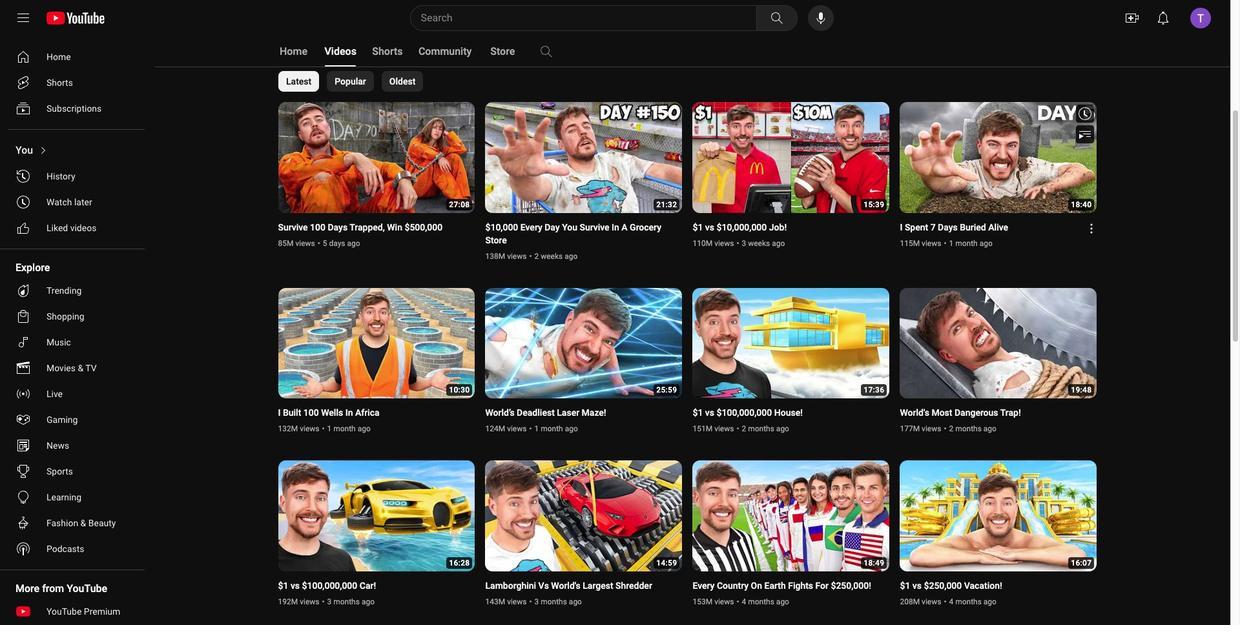 Task type: locate. For each thing, give the bounding box(es) containing it.
1 vertical spatial in
[[345, 408, 353, 418]]

months down vs
[[541, 597, 567, 606]]

ago down house!
[[776, 425, 789, 434]]

months down on at the right bottom
[[748, 597, 775, 606]]

0 vertical spatial &
[[78, 363, 83, 373]]

weeks down the day
[[541, 252, 563, 261]]

months down dangerous
[[956, 425, 982, 434]]

job!
[[769, 222, 787, 232]]

weeks
[[748, 239, 770, 248], [541, 252, 563, 261]]

2 horizontal spatial month
[[956, 239, 978, 248]]

1 horizontal spatial days
[[938, 222, 958, 232]]

0 vertical spatial world's
[[900, 408, 930, 418]]

in right wells
[[345, 408, 353, 418]]

4
[[742, 597, 746, 606], [949, 597, 954, 606]]

1 month ago down world's deadliest laser maze!
[[535, 425, 578, 434]]

home link
[[8, 44, 140, 70], [8, 44, 140, 70]]

1 horizontal spatial 3 months ago
[[535, 597, 582, 606]]

latest
[[286, 76, 311, 87]]

1 horizontal spatial in
[[612, 222, 619, 232]]

0 horizontal spatial days
[[328, 222, 348, 232]]

0 vertical spatial i
[[900, 222, 903, 232]]

1 survive from the left
[[278, 222, 308, 232]]

views right 138m
[[507, 252, 527, 261]]

store down $10,000
[[486, 235, 507, 245]]

car!
[[360, 581, 376, 591]]

0 horizontal spatial in
[[345, 408, 353, 418]]

0 vertical spatial shorts
[[372, 45, 403, 57]]

ago down "vacation!"
[[984, 597, 997, 606]]

0 vertical spatial store
[[491, 45, 515, 57]]

151m
[[693, 425, 713, 434]]

views for survive 100 days trapped, win $500,000
[[296, 239, 315, 248]]

$1 vs $10,000,000 job! link
[[693, 221, 787, 234]]

views right "132m"
[[300, 425, 319, 434]]

later
[[74, 197, 92, 207]]

lamborghini vs world's largest shredder link
[[486, 579, 652, 592]]

110m views
[[693, 239, 734, 248]]

spent
[[905, 222, 929, 232]]

3 months ago down the car!
[[327, 597, 375, 606]]

1 2 months ago from the left
[[742, 425, 789, 434]]

you
[[16, 144, 33, 156], [562, 222, 578, 232]]

1 horizontal spatial survive
[[580, 222, 610, 232]]

1 horizontal spatial 1
[[535, 425, 539, 434]]

ago down dangerous
[[984, 425, 997, 434]]

1 vertical spatial store
[[486, 235, 507, 245]]

every up 153m
[[693, 581, 715, 591]]

world's right vs
[[551, 581, 581, 591]]

2 2 months ago from the left
[[949, 425, 997, 434]]

1 horizontal spatial 4 months ago
[[949, 597, 997, 606]]

ago for vacation!
[[984, 597, 997, 606]]

25:59
[[657, 386, 677, 395]]

1 vertical spatial world's
[[551, 581, 581, 591]]

0 horizontal spatial $100,000,000
[[302, 581, 357, 591]]

views right 192m on the left of the page
[[300, 597, 319, 606]]

views right 124m
[[507, 425, 527, 434]]

1 horizontal spatial every
[[693, 581, 715, 591]]

0 vertical spatial in
[[612, 222, 619, 232]]

survive up 85m views
[[278, 222, 308, 232]]

0 vertical spatial weeks
[[748, 239, 770, 248]]

views down most
[[922, 425, 942, 434]]

14 minutes, 59 seconds element
[[657, 559, 677, 568]]

shopping
[[47, 311, 84, 322]]

world's up 177m
[[900, 408, 930, 418]]

4 months ago down on at the right bottom
[[742, 597, 789, 606]]

shorts up oldest
[[372, 45, 403, 57]]

0 horizontal spatial 3 months ago
[[327, 597, 375, 606]]

$1 vs $250,000 vacation!
[[900, 581, 1003, 591]]

4 down country
[[742, 597, 746, 606]]

0 vertical spatial every
[[521, 222, 543, 232]]

27:08
[[449, 200, 470, 209]]

0 horizontal spatial 3
[[327, 597, 332, 606]]

1 down the i built 100 wells in africa link
[[327, 425, 332, 434]]

3 months ago
[[327, 597, 375, 606], [535, 597, 582, 606]]

ago down laser
[[565, 425, 578, 434]]

youtube down "more from youtube"
[[47, 607, 82, 617]]

youtube
[[67, 583, 107, 595], [47, 607, 82, 617]]

2 months ago down dangerous
[[949, 425, 997, 434]]

learning
[[47, 492, 81, 503]]

months down '$1 vs $100,000,000 car! by mrbeast 192,531,677 views 3 months ago 16 minutes' element
[[334, 597, 360, 606]]

ago down the car!
[[362, 597, 375, 606]]

1 vertical spatial &
[[81, 518, 86, 529]]

14:59
[[657, 559, 677, 568]]

world's most dangerous trap! by mrbeast 177,831,113 views 2 months ago 19 minutes element
[[900, 406, 1021, 419]]

ago down the africa
[[358, 425, 371, 434]]

vs up 151m views
[[705, 408, 715, 418]]

in left a
[[612, 222, 619, 232]]

208m views
[[900, 597, 942, 606]]

1 horizontal spatial 2
[[742, 425, 746, 434]]

$100,000,000 up 151m views
[[717, 408, 772, 418]]

podcasts link
[[8, 536, 140, 562], [8, 536, 140, 562]]

months down $1 vs $100,000,000 house! by mrbeast 151,862,865 views 2 months ago 17 minutes element
[[748, 425, 775, 434]]

1 horizontal spatial home
[[280, 45, 308, 57]]

ago right days
[[347, 239, 360, 248]]

vs for $1 vs $100,000,000 house!
[[705, 408, 715, 418]]

27 minutes, 8 seconds element
[[449, 200, 470, 209]]

2 4 from the left
[[949, 597, 954, 606]]

every left the day
[[521, 222, 543, 232]]

21 minutes, 32 seconds element
[[657, 200, 677, 209]]

ago for car!
[[362, 597, 375, 606]]

$1 vs $10,000,000 job! by mrbeast 110,516,335 views 3 weeks ago 15 minutes element
[[693, 221, 787, 234]]

100 up 5
[[310, 222, 326, 232]]

tab list containing latest
[[278, 71, 423, 92]]

largest
[[583, 581, 614, 591]]

month down world's deadliest laser maze! by mrbeast 124,427,936 views 1 month ago 25 minutes element
[[541, 425, 563, 434]]

17 minutes, 36 seconds element
[[864, 386, 885, 395]]

2 3 months ago from the left
[[535, 597, 582, 606]]

deadliest
[[517, 408, 555, 418]]

ago down job!
[[772, 239, 785, 248]]

lamborghini vs world's largest shredder by mrbeast 143,659,397 views 3 months ago 14 minutes, 59 seconds element
[[486, 579, 652, 592]]

tab list
[[278, 36, 654, 67], [278, 71, 423, 92]]

days right the 7
[[938, 222, 958, 232]]

survive left a
[[580, 222, 610, 232]]

3 down $10,000,000
[[742, 239, 746, 248]]

18:49 link
[[693, 461, 890, 573]]

0 horizontal spatial i
[[278, 408, 281, 418]]

1 vertical spatial weeks
[[541, 252, 563, 261]]

3 down '$1 vs $100,000,000 car! by mrbeast 192,531,677 views 3 months ago 16 minutes' element
[[327, 597, 332, 606]]

0 horizontal spatial month
[[334, 425, 356, 434]]

None search field
[[387, 5, 800, 31]]

months for vacation!
[[956, 597, 982, 606]]

popular
[[334, 76, 366, 87]]

$10,000
[[486, 222, 518, 232]]

survive inside $10,000 every day you survive in a grocery store
[[580, 222, 610, 232]]

liked videos
[[47, 223, 97, 233]]

shorts up subscriptions
[[47, 78, 73, 88]]

1 vertical spatial you
[[562, 222, 578, 232]]

0 horizontal spatial 2 months ago
[[742, 425, 789, 434]]

1 vertical spatial $100,000,000
[[302, 581, 357, 591]]

1 horizontal spatial i
[[900, 222, 903, 232]]

views down country
[[715, 597, 734, 606]]

17:36
[[864, 386, 885, 395]]

home inside tab list
[[280, 45, 308, 57]]

weeks down $10,000,000
[[748, 239, 770, 248]]

0 horizontal spatial 4
[[742, 597, 746, 606]]

ago for wells
[[358, 425, 371, 434]]

1 horizontal spatial 4
[[949, 597, 954, 606]]

0 horizontal spatial you
[[16, 144, 33, 156]]

home
[[280, 45, 308, 57], [47, 52, 71, 62]]

$10,000,000
[[717, 222, 767, 232]]

1 horizontal spatial 2 months ago
[[949, 425, 997, 434]]

views right 85m
[[296, 239, 315, 248]]

you inside $10,000 every day you survive in a grocery store
[[562, 222, 578, 232]]

sports link
[[8, 459, 140, 485], [8, 459, 140, 485]]

1 days from the left
[[328, 222, 348, 232]]

0 horizontal spatial survive
[[278, 222, 308, 232]]

$1 for $1 vs $250,000 vacation!
[[900, 581, 911, 591]]

2 survive from the left
[[580, 222, 610, 232]]

subscriptions
[[47, 103, 102, 114]]

shorts link
[[8, 70, 140, 96], [8, 70, 140, 96]]

153m
[[693, 597, 713, 606]]

2 for day
[[535, 252, 539, 261]]

ago for job!
[[772, 239, 785, 248]]

home up subscriptions
[[47, 52, 71, 62]]

$1 up 151m
[[693, 408, 703, 418]]

movies & tv
[[47, 363, 97, 373]]

ago down every country on earth fights for $250,000! by mrbeast 153,178,989 views 4 months ago 18 minutes element
[[776, 597, 789, 606]]

i left built
[[278, 408, 281, 418]]

1 tab list from the top
[[278, 36, 654, 67]]

2 down world's most dangerous trap! by mrbeast 177,831,113 views 2 months ago 19 minutes element
[[949, 425, 954, 434]]

$1 up 110m
[[693, 222, 703, 232]]

views for world's deadliest laser maze!
[[507, 425, 527, 434]]

views for i spent 7 days buried alive
[[922, 239, 942, 248]]

vs up 208m views
[[913, 581, 922, 591]]

1 horizontal spatial you
[[562, 222, 578, 232]]

10:30
[[449, 386, 470, 395]]

2 down $1 vs $100,000,000 house! by mrbeast 151,862,865 views 2 months ago 17 minutes element
[[742, 425, 746, 434]]

0 horizontal spatial world's
[[551, 581, 581, 591]]

movies
[[47, 363, 76, 373]]

2 horizontal spatial 3
[[742, 239, 746, 248]]

2 4 months ago from the left
[[949, 597, 997, 606]]

10 minutes, 30 seconds element
[[449, 386, 470, 395]]

2 tab list from the top
[[278, 71, 423, 92]]

& for tv
[[78, 363, 83, 373]]

0 horizontal spatial every
[[521, 222, 543, 232]]

3 months ago down lamborghini vs world's largest shredder
[[535, 597, 582, 606]]

3 for $10,000,000
[[742, 239, 746, 248]]

1 vertical spatial tab list
[[278, 71, 423, 92]]

views for $1 vs $250,000 vacation!
[[922, 597, 942, 606]]

movies & tv link
[[8, 355, 140, 381], [8, 355, 140, 381]]

laser
[[557, 408, 580, 418]]

youtube up 'youtube premium' at the left bottom
[[67, 583, 107, 595]]

ago down $10,000 every day you survive in a grocery store
[[565, 252, 578, 261]]

liked
[[47, 223, 68, 233]]

home up latest
[[280, 45, 308, 57]]

0 vertical spatial youtube
[[67, 583, 107, 595]]

143m
[[486, 597, 505, 606]]

ago down 'alive'
[[980, 239, 993, 248]]

21:32
[[657, 200, 677, 209]]

views right 151m
[[715, 425, 734, 434]]

ago down lamborghini vs world's largest shredder 'link'
[[569, 597, 582, 606]]

2 months ago down $1 vs $100,000,000 house! by mrbeast 151,862,865 views 2 months ago 17 minutes element
[[742, 425, 789, 434]]

1 month ago down wells
[[327, 425, 371, 434]]

0 horizontal spatial home
[[47, 52, 71, 62]]

0 horizontal spatial 1 month ago
[[327, 425, 371, 434]]

25 minutes, 59 seconds element
[[657, 386, 677, 395]]

weeks for $10,000,000
[[748, 239, 770, 248]]

1 horizontal spatial 3
[[535, 597, 539, 606]]

i spent 7 days buried alive link
[[900, 221, 1009, 234]]

0 horizontal spatial shorts
[[47, 78, 73, 88]]

youtube premium link
[[8, 599, 140, 625], [8, 599, 140, 625]]

views for lamborghini vs world's largest shredder
[[507, 597, 527, 606]]

& left tv
[[78, 363, 83, 373]]

1 down deadliest
[[535, 425, 539, 434]]

every country on earth fights for $250,000! by mrbeast 153,178,989 views 4 months ago 18 minutes element
[[693, 579, 872, 592]]

0 horizontal spatial weeks
[[541, 252, 563, 261]]

0 horizontal spatial 1
[[327, 425, 332, 434]]

1 horizontal spatial 1 month ago
[[535, 425, 578, 434]]

months down "vacation!"
[[956, 597, 982, 606]]

0 horizontal spatial 4 months ago
[[742, 597, 789, 606]]

views down the 7
[[922, 239, 942, 248]]

3 for world's
[[535, 597, 539, 606]]

1 horizontal spatial world's
[[900, 408, 930, 418]]

news link
[[8, 433, 140, 459], [8, 433, 140, 459]]

learning link
[[8, 485, 140, 510], [8, 485, 140, 510]]

world's
[[900, 408, 930, 418], [551, 581, 581, 591]]

in
[[612, 222, 619, 232], [345, 408, 353, 418]]

1 month ago down buried
[[949, 239, 993, 248]]

views down the lamborghini
[[507, 597, 527, 606]]

3
[[742, 239, 746, 248], [327, 597, 332, 606], [535, 597, 539, 606]]

1 horizontal spatial $100,000,000
[[717, 408, 772, 418]]

subscribe button
[[397, 3, 458, 26]]

fashion
[[47, 518, 78, 529]]

$100,000,000 up 192m views
[[302, 581, 357, 591]]

win
[[387, 222, 402, 232]]

4 down $1 vs $250,000 vacation! link
[[949, 597, 954, 606]]

store right community
[[491, 45, 515, 57]]

1 vertical spatial youtube
[[47, 607, 82, 617]]

tab list down videos
[[278, 71, 423, 92]]

17:36 link
[[693, 288, 890, 400]]

views for world's most dangerous trap!
[[922, 425, 942, 434]]

1 vertical spatial i
[[278, 408, 281, 418]]

177m
[[900, 425, 920, 434]]

liked videos link
[[8, 215, 140, 241], [8, 215, 140, 241]]

1 month ago
[[949, 239, 993, 248], [327, 425, 371, 434], [535, 425, 578, 434]]

a
[[622, 222, 628, 232]]

$1 vs $100,000,000 house! by mrbeast 151,862,865 views 2 months ago 17 minutes element
[[693, 406, 803, 419]]

month down wells
[[334, 425, 356, 434]]

every inside $10,000 every day you survive in a grocery store
[[521, 222, 543, 232]]

$1 vs $250,000 vacation! by mrbeast 208,523,632 views 4 months ago 16 minutes element
[[900, 579, 1003, 592]]

views down the $250,000
[[922, 597, 942, 606]]

115m views
[[900, 239, 942, 248]]

4 months ago down "vacation!"
[[949, 597, 997, 606]]

1 horizontal spatial weeks
[[748, 239, 770, 248]]

history link
[[8, 163, 140, 189], [8, 163, 140, 189]]

more
[[16, 583, 40, 595]]

0 vertical spatial tab list
[[278, 36, 654, 67]]

every country on earth fights for $250,000! link
[[693, 579, 872, 592]]

1 vertical spatial every
[[693, 581, 715, 591]]

1
[[949, 239, 954, 248], [327, 425, 332, 434], [535, 425, 539, 434]]

100 right built
[[304, 408, 319, 418]]

1 3 months ago from the left
[[327, 597, 375, 606]]

ago for days
[[980, 239, 993, 248]]

podcasts
[[47, 544, 84, 554]]

$1 for $1 vs $10,000,000 job!
[[693, 222, 703, 232]]

month
[[956, 239, 978, 248], [334, 425, 356, 434], [541, 425, 563, 434]]

ago
[[347, 239, 360, 248], [772, 239, 785, 248], [980, 239, 993, 248], [565, 252, 578, 261], [358, 425, 371, 434], [565, 425, 578, 434], [776, 425, 789, 434], [984, 425, 997, 434], [362, 597, 375, 606], [569, 597, 582, 606], [776, 597, 789, 606], [984, 597, 997, 606]]

0 vertical spatial you
[[16, 144, 33, 156]]

vs up 192m views
[[291, 581, 300, 591]]

208m
[[900, 597, 920, 606]]

views right 110m
[[715, 239, 734, 248]]

Search text field
[[421, 10, 754, 26]]

$1 up 192m on the left of the page
[[278, 581, 288, 591]]

$1 up 208m
[[900, 581, 911, 591]]

2 horizontal spatial 1
[[949, 239, 954, 248]]

& left beauty
[[81, 518, 86, 529]]

124m
[[486, 425, 505, 434]]

1 4 from the left
[[742, 597, 746, 606]]

3 down vs
[[535, 597, 539, 606]]

vs up 110m views
[[705, 222, 715, 232]]

days
[[329, 239, 345, 248]]

2 horizontal spatial 2
[[949, 425, 954, 434]]

i built 100 wells in africa
[[278, 408, 380, 418]]

survive
[[278, 222, 308, 232], [580, 222, 610, 232]]

192m views
[[278, 597, 319, 606]]

2 right 138m views
[[535, 252, 539, 261]]

i left spent
[[900, 222, 903, 232]]

$1 vs $250,000 vacation! link
[[900, 579, 1003, 592]]

2 horizontal spatial 1 month ago
[[949, 239, 993, 248]]

views for i built 100 wells in africa
[[300, 425, 319, 434]]

trending link
[[8, 278, 140, 304], [8, 278, 140, 304]]

subscribe
[[407, 9, 448, 19]]

tab list down subscribe
[[278, 36, 654, 67]]

shopping link
[[8, 304, 140, 330], [8, 304, 140, 330]]

month down buried
[[956, 239, 978, 248]]

16:28
[[449, 559, 470, 568]]

1 4 months ago from the left
[[742, 597, 789, 606]]

0 vertical spatial $100,000,000
[[717, 408, 772, 418]]

days up days
[[328, 222, 348, 232]]

month for in
[[334, 425, 356, 434]]

$1 vs $100,000,000 house!
[[693, 408, 803, 418]]

shredder
[[616, 581, 652, 591]]

1 down 'i spent 7 days buried alive' at right top
[[949, 239, 954, 248]]

0 horizontal spatial 2
[[535, 252, 539, 261]]

music
[[47, 337, 71, 348]]



Task type: describe. For each thing, give the bounding box(es) containing it.
ago for you
[[565, 252, 578, 261]]

trap!
[[1001, 408, 1021, 418]]

1 horizontal spatial month
[[541, 425, 563, 434]]

18 minutes, 40 seconds element
[[1071, 200, 1092, 209]]

15:39
[[864, 200, 885, 209]]

videos
[[325, 45, 357, 57]]

months for car!
[[334, 597, 360, 606]]

vs for $1 vs $100,000,000 car!
[[291, 581, 300, 591]]

tab list containing home
[[278, 36, 654, 67]]

$1 vs $100,000,000 house! link
[[693, 406, 803, 419]]

5
[[323, 239, 327, 248]]

2 months ago for $100,000,000
[[742, 425, 789, 434]]

world's most dangerous trap!
[[900, 408, 1021, 418]]

1 month ago for in
[[327, 425, 371, 434]]

explore
[[16, 262, 50, 274]]

premium
[[84, 607, 120, 617]]

months for house!
[[748, 425, 775, 434]]

history
[[47, 171, 75, 182]]

in inside $10,000 every day you survive in a grocery store
[[612, 222, 619, 232]]

15:39 link
[[693, 102, 890, 214]]

world's most dangerous trap! link
[[900, 406, 1021, 419]]

110m
[[693, 239, 713, 248]]

months for earth
[[748, 597, 775, 606]]

every country on earth fights for $250,000!
[[693, 581, 872, 591]]

$1 vs $10,000,000 job!
[[693, 222, 787, 232]]

world's inside 'link'
[[551, 581, 581, 591]]

4 months ago for earth
[[742, 597, 789, 606]]

watch later
[[47, 197, 92, 207]]

ago for trapped,
[[347, 239, 360, 248]]

vs for $1 vs $10,000,000 job!
[[705, 222, 715, 232]]

16 minutes, 7 seconds element
[[1071, 559, 1092, 568]]

4 for on
[[742, 597, 746, 606]]

1 vertical spatial shorts
[[47, 78, 73, 88]]

1 for buried
[[949, 239, 954, 248]]

months for trap!
[[956, 425, 982, 434]]

youtube premium
[[47, 607, 120, 617]]

25:59 link
[[486, 288, 683, 400]]

2 for $100,000,000
[[742, 425, 746, 434]]

124m views
[[486, 425, 527, 434]]

trending
[[47, 286, 82, 296]]

$500,000
[[405, 222, 443, 232]]

$250,000
[[924, 581, 962, 591]]

7
[[931, 222, 936, 232]]

trapped,
[[350, 222, 385, 232]]

5 days ago
[[323, 239, 360, 248]]

i spent 7 days buried alive by mrbeast 115,693,669 views 1 month ago 18 minutes element
[[900, 221, 1009, 234]]

Subscribe text field
[[407, 9, 448, 19]]

i built 100 wells in africa by mrbeast 132,427,862 views 1 month ago 10 minutes, 30 seconds element
[[278, 406, 380, 419]]

1 horizontal spatial shorts
[[372, 45, 403, 57]]

most
[[932, 408, 953, 418]]

month for buried
[[956, 239, 978, 248]]

alive
[[989, 222, 1009, 232]]

14:59 link
[[486, 461, 683, 573]]

143m views
[[486, 597, 527, 606]]

$100,000,000 for car!
[[302, 581, 357, 591]]

day
[[545, 222, 560, 232]]

lamborghini
[[486, 581, 536, 591]]

earth
[[765, 581, 786, 591]]

15 minutes, 39 seconds element
[[864, 200, 885, 209]]

world's deadliest laser maze! link
[[486, 406, 606, 419]]

$1 for $1 vs $100,000,000 car!
[[278, 581, 288, 591]]

2 months ago for dangerous
[[949, 425, 997, 434]]

vs for $1 vs $250,000 vacation!
[[913, 581, 922, 591]]

18 minutes, 49 seconds element
[[864, 559, 885, 568]]

africa
[[355, 408, 380, 418]]

wells
[[321, 408, 343, 418]]

$100,000,000 for house!
[[717, 408, 772, 418]]

ago for trap!
[[984, 425, 997, 434]]

ago for earth
[[776, 597, 789, 606]]

19 minutes, 48 seconds element
[[1071, 386, 1092, 395]]

$1 for $1 vs $100,000,000 house!
[[693, 408, 703, 418]]

views for $1 vs $10,000,000 job!
[[715, 239, 734, 248]]

built
[[283, 408, 301, 418]]

3 months ago for world's
[[535, 597, 582, 606]]

1 vertical spatial 100
[[304, 408, 319, 418]]

i for i spent 7 days buried alive
[[900, 222, 903, 232]]

community
[[419, 45, 472, 57]]

$10,000 every day you survive in a grocery store link
[[486, 221, 667, 247]]

for
[[816, 581, 829, 591]]

177m views
[[900, 425, 942, 434]]

138m
[[486, 252, 505, 261]]

151m views
[[693, 425, 734, 434]]

views for $1 vs $100,000,000 car!
[[300, 597, 319, 606]]

16:28 link
[[278, 461, 475, 573]]

ago for maze!
[[565, 425, 578, 434]]

4 months ago for vacation!
[[949, 597, 997, 606]]

$1 vs $100,000,000 car! by mrbeast 192,531,677 views 3 months ago 16 minutes element
[[278, 579, 376, 592]]

16 minutes, 28 seconds element
[[449, 559, 470, 568]]

more from youtube
[[16, 583, 107, 595]]

watch
[[47, 197, 72, 207]]

$250,000!
[[831, 581, 872, 591]]

months for largest
[[541, 597, 567, 606]]

ago for house!
[[776, 425, 789, 434]]

21:32 link
[[486, 102, 683, 214]]

$1 vs $100,000,000 car!
[[278, 581, 376, 591]]

survive 100 days trapped, win $500,000 by mrbeast 85,705,255 views 5 days ago 27 minutes element
[[278, 221, 443, 234]]

$10,000 every day you survive in a grocery store by mrbeast 138,148,242 views 2 weeks ago 21 minutes element
[[486, 221, 667, 247]]

house!
[[774, 408, 803, 418]]

4 for $250,000
[[949, 597, 954, 606]]

19:48 link
[[900, 288, 1097, 400]]

buried
[[960, 222, 986, 232]]

fashion & beauty
[[47, 518, 116, 529]]

vacation!
[[964, 581, 1003, 591]]

$10,000 every day you survive in a grocery store
[[486, 222, 662, 245]]

survive 100 days trapped, win $500,000 link
[[278, 221, 443, 234]]

store inside $10,000 every day you survive in a grocery store
[[486, 235, 507, 245]]

every inside every country on earth fights for $250,000! by mrbeast 153,178,989 views 4 months ago 18 minutes element
[[693, 581, 715, 591]]

fights
[[788, 581, 813, 591]]

16:07
[[1071, 559, 1092, 568]]

views for $1 vs $100,000,000 house!
[[715, 425, 734, 434]]

3 months ago for $100,000,000
[[327, 597, 375, 606]]

85m
[[278, 239, 294, 248]]

news
[[47, 441, 69, 451]]

world's deadliest laser maze! by mrbeast 124,427,936 views 1 month ago 25 minutes element
[[486, 406, 606, 419]]

1 month ago for buried
[[949, 239, 993, 248]]

views for $10,000 every day you survive in a grocery store
[[507, 252, 527, 261]]

0 vertical spatial 100
[[310, 222, 326, 232]]

vs
[[539, 581, 549, 591]]

sports
[[47, 466, 73, 477]]

world's
[[486, 408, 515, 418]]

from
[[42, 583, 64, 595]]

1 for in
[[327, 425, 332, 434]]

3 for $100,000,000
[[327, 597, 332, 606]]

19:48
[[1071, 386, 1092, 395]]

115m
[[900, 239, 920, 248]]

i for i built 100 wells in africa
[[278, 408, 281, 418]]

views for every country on earth fights for $250,000!
[[715, 597, 734, 606]]

132m
[[278, 425, 298, 434]]

live
[[47, 389, 63, 399]]

gaming
[[47, 415, 78, 425]]

2 for dangerous
[[949, 425, 954, 434]]

store inside tab list
[[491, 45, 515, 57]]

grocery
[[630, 222, 662, 232]]

& for beauty
[[81, 518, 86, 529]]

dangerous
[[955, 408, 999, 418]]

ago for largest
[[569, 597, 582, 606]]

192m
[[278, 597, 298, 606]]

tv
[[85, 363, 97, 373]]

$1 vs $100,000,000 car! link
[[278, 579, 376, 592]]

weeks for day
[[541, 252, 563, 261]]

138m views
[[486, 252, 527, 261]]

avatar image image
[[1191, 8, 1211, 28]]

2 days from the left
[[938, 222, 958, 232]]



Task type: vqa. For each thing, say whether or not it's contained in the screenshot.
Yak inside the "LINK"
no



